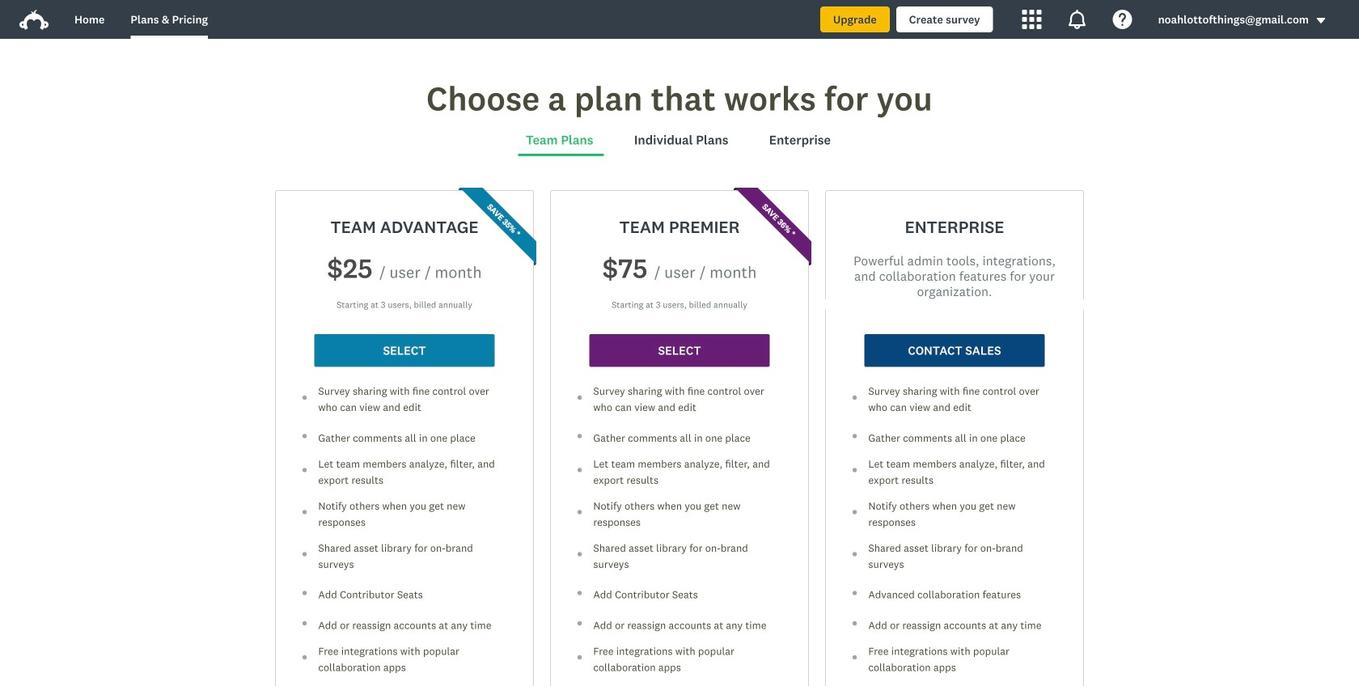 Task type: locate. For each thing, give the bounding box(es) containing it.
0 horizontal spatial products icon image
[[1023, 10, 1042, 29]]

dropdown arrow image
[[1316, 15, 1327, 26]]

products icon image
[[1023, 10, 1042, 29], [1068, 10, 1087, 29]]

help icon image
[[1113, 10, 1133, 29]]

1 horizontal spatial products icon image
[[1068, 10, 1087, 29]]

1 products icon image from the left
[[1023, 10, 1042, 29]]



Task type: vqa. For each thing, say whether or not it's contained in the screenshot.
2nd Products Icon
yes



Task type: describe. For each thing, give the bounding box(es) containing it.
surveymonkey logo image
[[19, 10, 49, 30]]

2 products icon image from the left
[[1068, 10, 1087, 29]]



